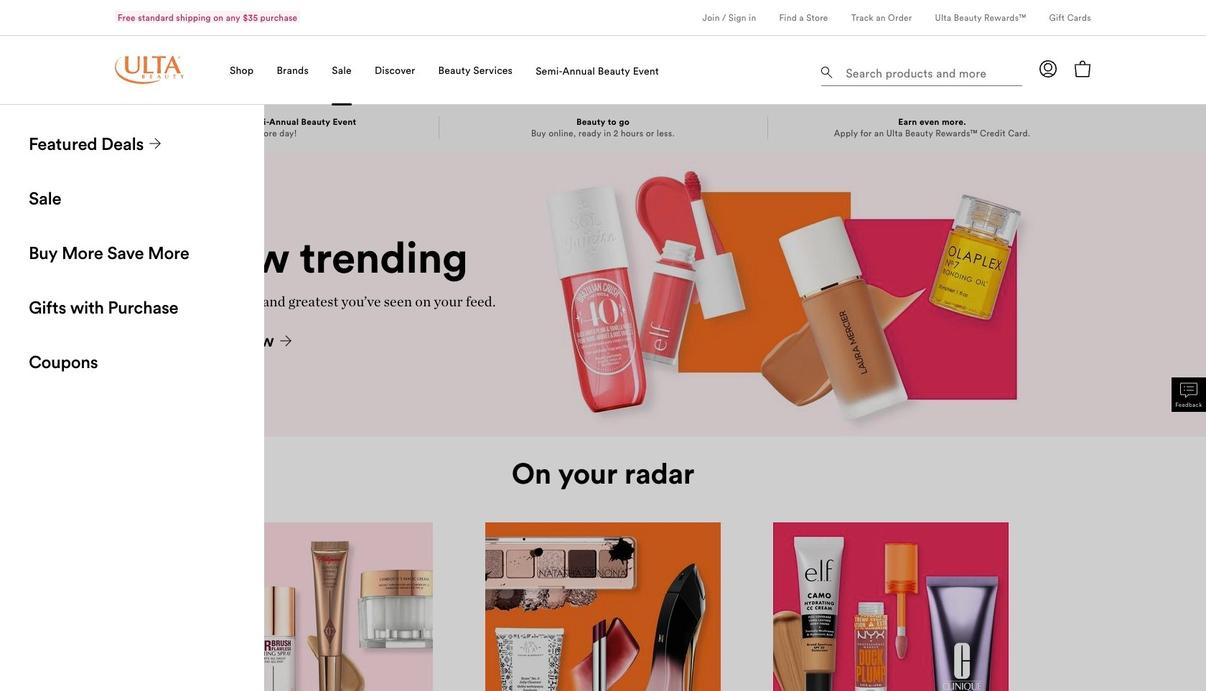 Task type: locate. For each thing, give the bounding box(es) containing it.
region
[[0, 105, 1206, 691]]

None search field
[[821, 55, 1022, 89]]



Task type: describe. For each thing, give the bounding box(es) containing it.
sale element
[[0, 105, 1206, 691]]

0 items in bag image
[[1074, 60, 1091, 77]]

Search products and more search field
[[844, 57, 1018, 83]]

log in to your ulta account image
[[1040, 60, 1057, 77]]

now trending the latest and greatest you've seen on your feed. image
[[527, 151, 1120, 436]]



Task type: vqa. For each thing, say whether or not it's contained in the screenshot.
Search Products And More search box
yes



